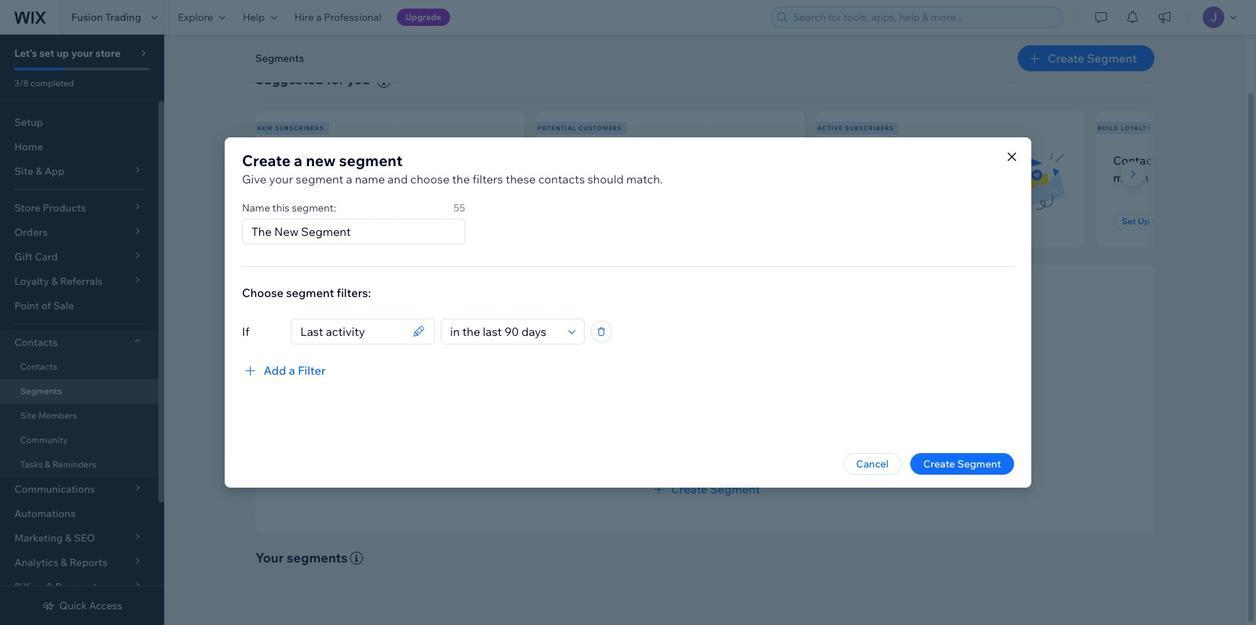 Task type: vqa. For each thing, say whether or not it's contained in the screenshot.
THE SETUP
yes



Task type: locate. For each thing, give the bounding box(es) containing it.
set up segment down 'contacts with a birthday th' on the top right
[[1122, 216, 1189, 227]]

new up give
[[257, 124, 273, 132]]

1 vertical spatial customers
[[604, 153, 661, 168]]

1 vertical spatial potential
[[553, 153, 601, 168]]

contacts up the subscribed
[[300, 153, 347, 168]]

th
[[1248, 153, 1256, 168]]

1 horizontal spatial up
[[1138, 216, 1150, 227]]

1 horizontal spatial set up segment button
[[1113, 213, 1198, 231]]

give
[[242, 172, 267, 187]]

potential inside potential customers who haven't made a purchase yet
[[553, 153, 601, 168]]

new for new subscribers
[[257, 124, 273, 132]]

customers up potential customers who haven't made a purchase yet at the top of the page
[[579, 124, 622, 132]]

segments inside button
[[255, 52, 304, 65]]

1 who from the left
[[349, 153, 372, 168]]

set up segment
[[281, 216, 349, 227], [1122, 216, 1189, 227]]

2 horizontal spatial create segment button
[[1018, 45, 1154, 71]]

who up purchase
[[664, 153, 687, 168]]

0 vertical spatial to
[[336, 171, 347, 185]]

up
[[297, 216, 309, 227], [1138, 216, 1150, 227]]

to left name
[[336, 171, 347, 185]]

segments button
[[248, 48, 311, 69]]

2 vertical spatial create segment
[[671, 482, 760, 497]]

completed
[[30, 78, 74, 89]]

0 horizontal spatial create segment
[[671, 482, 760, 497]]

a right hire
[[316, 11, 322, 24]]

subscribers for active subscribers
[[845, 124, 894, 132]]

a right with
[[1191, 153, 1197, 168]]

new inside new contacts who recently subscribed to your mailing list
[[273, 153, 297, 168]]

1 horizontal spatial and
[[821, 446, 838, 459]]

0 vertical spatial potential
[[537, 124, 577, 132]]

create segment button
[[1018, 45, 1154, 71], [910, 454, 1014, 475], [649, 481, 760, 498]]

contacts link
[[0, 355, 158, 380]]

a right add
[[289, 364, 295, 378]]

3/8
[[14, 78, 28, 89]]

hire a professional
[[294, 11, 381, 24]]

0 vertical spatial new
[[257, 124, 273, 132]]

home link
[[0, 135, 158, 159]]

0 vertical spatial create segment button
[[1018, 45, 1154, 71]]

1 horizontal spatial create segment
[[923, 458, 1001, 471]]

2 set up segment from the left
[[1122, 216, 1189, 227]]

2 up from the left
[[1138, 216, 1150, 227]]

loyalty
[[1121, 124, 1152, 132]]

contacts for 'contacts' dropdown button
[[14, 336, 58, 349]]

0 horizontal spatial up
[[297, 216, 309, 227]]

contacts inside dropdown button
[[14, 336, 58, 349]]

your
[[71, 47, 93, 60], [350, 171, 374, 185], [269, 172, 293, 187], [621, 446, 642, 459]]

0 horizontal spatial segments
[[20, 386, 62, 397]]

upgrade
[[405, 12, 441, 22]]

community
[[20, 435, 68, 446]]

1 horizontal spatial to
[[581, 446, 591, 459]]

haven't
[[553, 171, 592, 185]]

hire
[[294, 11, 314, 24]]

0 vertical spatial customers
[[579, 124, 622, 132]]

up down 'contacts with a birthday th' on the top right
[[1138, 216, 1150, 227]]

your right give
[[269, 172, 293, 187]]

set for 2nd set up segment button from the right
[[281, 216, 295, 227]]

1 vertical spatial and
[[821, 446, 838, 459]]

0 horizontal spatial set up segment button
[[273, 213, 358, 231]]

Choose a condition field
[[446, 320, 564, 344]]

a left name
[[346, 172, 352, 187]]

1 horizontal spatial set
[[1122, 216, 1136, 227]]

who inside new contacts who recently subscribed to your mailing list
[[349, 153, 372, 168]]

segment
[[339, 151, 403, 170], [296, 172, 343, 187], [286, 286, 334, 300]]

your inside new contacts who recently subscribed to your mailing list
[[350, 171, 374, 185]]

who inside potential customers who haven't made a purchase yet
[[664, 153, 687, 168]]

None field
[[296, 320, 408, 344]]

potential for potential customers who haven't made a purchase yet
[[553, 153, 601, 168]]

your left mailing
[[350, 171, 374, 185]]

subscribers
[[275, 124, 324, 132], [845, 124, 894, 132]]

your inside sidebar element
[[71, 47, 93, 60]]

create segment
[[1048, 51, 1137, 66], [923, 458, 1001, 471], [671, 482, 760, 497]]

set
[[39, 47, 54, 60]]

quick access
[[59, 600, 122, 613]]

segment up name
[[339, 151, 403, 170]]

to right get
[[581, 446, 591, 459]]

contacts for the contacts link
[[20, 362, 57, 372]]

choose
[[410, 172, 450, 187]]

a up the subscribed
[[294, 151, 302, 170]]

setup
[[14, 116, 43, 129]]

0 vertical spatial contacts
[[1113, 153, 1163, 168]]

create segment button for cancel
[[910, 454, 1014, 475]]

contacts down 'contacts' dropdown button
[[20, 362, 57, 372]]

a inside 'contacts with a birthday th'
[[1191, 153, 1197, 168]]

1 horizontal spatial create segment button
[[910, 454, 1014, 475]]

create segment for bottom create segment button
[[671, 482, 760, 497]]

1 horizontal spatial contacts
[[538, 172, 585, 187]]

new up the subscribed
[[273, 153, 297, 168]]

a inside add a filter button
[[289, 364, 295, 378]]

new subscribers
[[257, 124, 324, 132]]

0 horizontal spatial create segment button
[[649, 481, 760, 498]]

potential
[[749, 446, 791, 459]]

and
[[388, 172, 408, 187], [821, 446, 838, 459]]

set up segment for 2nd set up segment button from the right
[[281, 216, 349, 227]]

set up segment button
[[273, 213, 358, 231], [1113, 213, 1198, 231]]

segment down "new"
[[296, 172, 343, 187]]

filter
[[298, 364, 326, 378]]

and left more
[[821, 446, 838, 459]]

segments for segments button
[[255, 52, 304, 65]]

set up segment button down the subscribed
[[273, 213, 358, 231]]

2 horizontal spatial create segment
[[1048, 51, 1137, 66]]

suggested for you
[[255, 71, 370, 88]]

your right up
[[71, 47, 93, 60]]

segment
[[1087, 51, 1137, 66], [311, 216, 349, 227], [1152, 216, 1189, 227], [957, 458, 1001, 471], [710, 482, 760, 497]]

1 set up segment from the left
[[281, 216, 349, 227]]

1 subscribers from the left
[[275, 124, 324, 132]]

2 set up segment button from the left
[[1113, 213, 1198, 231]]

contacts down loyalty
[[1113, 153, 1163, 168]]

and down the "recently"
[[388, 172, 408, 187]]

2 subscribers from the left
[[845, 124, 894, 132]]

upgrade button
[[397, 9, 450, 26]]

home
[[14, 140, 43, 153]]

1 horizontal spatial who
[[664, 153, 687, 168]]

your inside create a new segment give your segment a name and choose the filters these contacts should match.
[[269, 172, 293, 187]]

segment left filters: on the left top of page
[[286, 286, 334, 300]]

quick
[[59, 600, 87, 613]]

these
[[506, 172, 536, 187]]

1 set up segment button from the left
[[273, 213, 358, 231]]

customers for potential customers who haven't made a purchase yet
[[604, 153, 661, 168]]

subscribers up "new"
[[275, 124, 324, 132]]

who up name
[[349, 153, 372, 168]]

to
[[336, 171, 347, 185], [581, 446, 591, 459]]

help
[[243, 11, 265, 24]]

0 horizontal spatial set
[[281, 216, 295, 227]]

contacts down point of sale
[[14, 336, 58, 349]]

filters:
[[337, 286, 371, 300]]

0 vertical spatial segments
[[255, 52, 304, 65]]

new for new contacts who recently subscribed to your mailing list
[[273, 153, 297, 168]]

1 up from the left
[[297, 216, 309, 227]]

build
[[1098, 124, 1119, 132]]

0 horizontal spatial and
[[388, 172, 408, 187]]

1 vertical spatial create segment
[[923, 458, 1001, 471]]

0 vertical spatial create segment
[[1048, 51, 1137, 66]]

purchase
[[637, 171, 687, 185]]

0 horizontal spatial contacts
[[300, 153, 347, 168]]

2 who from the left
[[664, 153, 687, 168]]

2 vertical spatial contacts
[[20, 362, 57, 372]]

2 set from the left
[[1122, 216, 1136, 227]]

contacts right these
[[538, 172, 585, 187]]

tasks & reminders
[[20, 460, 96, 470]]

Name this segment: field
[[247, 220, 460, 244]]

1 set from the left
[[281, 216, 295, 227]]

set
[[281, 216, 295, 227], [1122, 216, 1136, 227]]

customers up match. at the top of page
[[604, 153, 661, 168]]

sale
[[53, 300, 74, 313]]

1 vertical spatial contacts
[[14, 336, 58, 349]]

set up segment button down 'contacts with a birthday th' on the top right
[[1113, 213, 1198, 231]]

create
[[1048, 51, 1084, 66], [242, 151, 291, 170], [923, 458, 955, 471], [671, 482, 708, 497]]

and inside create a new segment give your segment a name and choose the filters these contacts should match.
[[388, 172, 408, 187]]

leads
[[793, 446, 818, 459]]

segments up suggested
[[255, 52, 304, 65]]

a inside potential customers who haven't made a purchase yet
[[628, 171, 634, 185]]

a right the made
[[628, 171, 634, 185]]

segments inside sidebar element
[[20, 386, 62, 397]]

0 horizontal spatial subscribers
[[275, 124, 324, 132]]

1 vertical spatial new
[[273, 153, 297, 168]]

1 horizontal spatial subscribers
[[845, 124, 894, 132]]

1 vertical spatial segments
[[20, 386, 62, 397]]

new
[[257, 124, 273, 132], [273, 153, 297, 168]]

segments up site members
[[20, 386, 62, 397]]

of
[[41, 300, 51, 313]]

1 vertical spatial create segment button
[[910, 454, 1014, 475]]

customers inside potential customers who haven't made a purchase yet
[[604, 153, 661, 168]]

0 horizontal spatial who
[[349, 153, 372, 168]]

0 vertical spatial and
[[388, 172, 408, 187]]

contacts with a birthday th
[[1113, 153, 1256, 185]]

0 vertical spatial contacts
[[300, 153, 347, 168]]

1 horizontal spatial set up segment
[[1122, 216, 1189, 227]]

0 horizontal spatial to
[[336, 171, 347, 185]]

up down segment:
[[297, 216, 309, 227]]

this
[[272, 202, 290, 215]]

subscribers right "active"
[[845, 124, 894, 132]]

help button
[[234, 0, 286, 35]]

let's
[[14, 47, 37, 60]]

1 horizontal spatial segments
[[255, 52, 304, 65]]

fusion trading
[[71, 11, 141, 24]]

0 horizontal spatial set up segment
[[281, 216, 349, 227]]

1 vertical spatial contacts
[[538, 172, 585, 187]]

know
[[593, 446, 618, 459]]

and for your
[[821, 446, 838, 459]]

filters
[[473, 172, 503, 187]]

contacts
[[1113, 153, 1163, 168], [14, 336, 58, 349], [20, 362, 57, 372]]

reminders
[[52, 460, 96, 470]]

set up segment for 1st set up segment button from the right
[[1122, 216, 1189, 227]]

automations
[[14, 508, 76, 521]]

create inside create a new segment give your segment a name and choose the filters these contacts should match.
[[242, 151, 291, 170]]

list
[[252, 111, 1256, 248]]

birthday
[[1200, 153, 1246, 168]]

your left 'high-'
[[621, 446, 642, 459]]

set up segment down segment:
[[281, 216, 349, 227]]

cancel
[[856, 458, 889, 471]]

point of sale link
[[0, 294, 158, 318]]

contacts button
[[0, 331, 158, 355]]



Task type: describe. For each thing, give the bounding box(es) containing it.
55
[[454, 202, 465, 215]]

segments
[[287, 550, 348, 567]]

with
[[1165, 153, 1188, 168]]

the
[[452, 172, 470, 187]]

name
[[355, 172, 385, 187]]

who for purchase
[[664, 153, 687, 168]]

create a new segment give your segment a name and choose the filters these contacts should match.
[[242, 151, 663, 187]]

potential customers
[[537, 124, 622, 132]]

setup link
[[0, 110, 158, 135]]

2 vertical spatial create segment button
[[649, 481, 760, 498]]

value
[[668, 446, 693, 459]]

store
[[95, 47, 121, 60]]

Search for tools, apps, help & more... field
[[789, 7, 1058, 27]]

active
[[817, 124, 843, 132]]

and for segment
[[388, 172, 408, 187]]

2 vertical spatial segment
[[286, 286, 334, 300]]

more
[[841, 446, 865, 459]]

1 vertical spatial to
[[581, 446, 591, 459]]

your
[[255, 550, 284, 567]]

tasks
[[20, 460, 43, 470]]

add
[[264, 364, 286, 378]]

up
[[57, 47, 69, 60]]

create segment button for segments
[[1018, 45, 1154, 71]]

should
[[587, 172, 624, 187]]

choose
[[242, 286, 284, 300]]

create segment for create segment button corresponding to segments
[[1048, 51, 1137, 66]]

new contacts who recently subscribed to your mailing list
[[273, 153, 435, 185]]

list
[[419, 171, 435, 185]]

for
[[326, 71, 344, 88]]

potential for potential customers
[[537, 124, 577, 132]]

mailing
[[377, 171, 416, 185]]

list containing new contacts who recently subscribed to your mailing list
[[252, 111, 1256, 248]]

your segments
[[255, 550, 348, 567]]

cancel button
[[843, 454, 902, 475]]

build loyalty
[[1098, 124, 1152, 132]]

who for your
[[349, 153, 372, 168]]

contacts inside 'contacts with a birthday th'
[[1113, 153, 1163, 168]]

customers for potential customers
[[579, 124, 622, 132]]

set for 1st set up segment button from the right
[[1122, 216, 1136, 227]]

subscribers for new subscribers
[[275, 124, 324, 132]]

segments link
[[0, 380, 158, 404]]

get to know your high-value customers, potential leads and more
[[562, 446, 865, 459]]

3/8 completed
[[14, 78, 74, 89]]

segments for the segments link
[[20, 386, 62, 397]]

explore
[[178, 11, 213, 24]]

recently
[[375, 153, 419, 168]]

1 vertical spatial segment
[[296, 172, 343, 187]]

add a filter
[[264, 364, 326, 378]]

made
[[595, 171, 626, 185]]

name
[[242, 202, 270, 215]]

high-
[[644, 446, 668, 459]]

professional
[[324, 11, 381, 24]]

contacts inside new contacts who recently subscribed to your mailing list
[[300, 153, 347, 168]]

to inside new contacts who recently subscribed to your mailing list
[[336, 171, 347, 185]]

0 vertical spatial segment
[[339, 151, 403, 170]]

a inside hire a professional link
[[316, 11, 322, 24]]

site members
[[20, 411, 77, 421]]

yet
[[690, 171, 707, 185]]

&
[[45, 460, 50, 470]]

site
[[20, 411, 36, 421]]

site members link
[[0, 404, 158, 429]]

potential customers who haven't made a purchase yet
[[553, 153, 707, 185]]

customers,
[[695, 446, 747, 459]]

trading
[[105, 11, 141, 24]]

suggested
[[255, 71, 323, 88]]

let's set up your store
[[14, 47, 121, 60]]

choose segment filters:
[[242, 286, 371, 300]]

point
[[14, 300, 39, 313]]

members
[[38, 411, 77, 421]]

subscribed
[[273, 171, 333, 185]]

access
[[89, 600, 122, 613]]

add a filter button
[[242, 362, 326, 380]]

name this segment:
[[242, 202, 336, 215]]

contacts inside create a new segment give your segment a name and choose the filters these contacts should match.
[[538, 172, 585, 187]]

active subscribers
[[817, 124, 894, 132]]

community link
[[0, 429, 158, 453]]

you
[[347, 71, 370, 88]]

match.
[[626, 172, 663, 187]]

sidebar element
[[0, 35, 164, 626]]

new
[[306, 151, 336, 170]]

hire a professional link
[[286, 0, 390, 35]]

if
[[242, 325, 249, 339]]

quick access button
[[42, 600, 122, 613]]

get
[[562, 446, 579, 459]]

point of sale
[[14, 300, 74, 313]]

tasks & reminders link
[[0, 453, 158, 478]]



